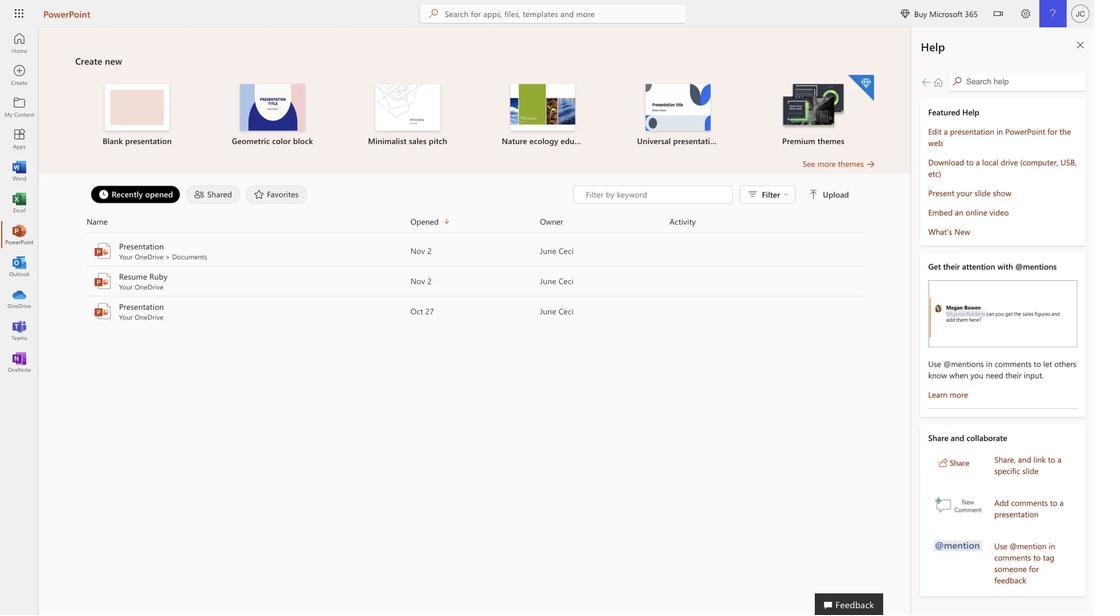 Task type: describe. For each thing, give the bounding box(es) containing it.
nov for resume ruby
[[411, 276, 425, 286]]

name button
[[87, 215, 411, 228]]

1 help region from the left
[[878, 27, 1094, 616]]

shared
[[207, 189, 232, 199]]

universal presentation image
[[646, 84, 711, 131]]

onedrive for oct 27
[[135, 313, 164, 322]]

buy
[[914, 8, 927, 19]]

minimalist sales pitch
[[368, 136, 447, 146]]

powerpoint image for nov 2
[[93, 242, 112, 260]]

recently opened
[[112, 189, 173, 199]]

name presentation cell for nov 2
[[87, 241, 411, 261]]

shared element
[[186, 186, 240, 204]]

themes inside "button"
[[838, 158, 864, 169]]

none search field inside powerpoint banner
[[420, 5, 686, 23]]

create
[[75, 55, 102, 67]]

presentation for nov 2
[[119, 241, 164, 252]]

geometric color block image
[[240, 84, 305, 131]]

blank presentation
[[103, 136, 172, 146]]

powerpoint
[[43, 7, 90, 20]]

presentation for blank presentation
[[125, 136, 172, 146]]

color
[[272, 136, 291, 146]]

Search box. Suggestions appear as you type. search field
[[445, 5, 686, 23]]

outlook image
[[14, 261, 25, 272]]

minimalist sales pitch image
[[375, 84, 440, 131]]

june for presentation your onedrive
[[540, 306, 556, 317]]

see more themes
[[803, 158, 864, 169]]

displaying 3 out of 6 files. status
[[573, 186, 851, 204]]

blank presentation element
[[76, 84, 198, 147]]

geometric
[[232, 136, 270, 146]]

feedback button
[[815, 594, 883, 616]]

help
[[921, 39, 945, 54]]

home image
[[14, 38, 25, 49]]

recently opened element
[[91, 186, 181, 204]]

excel image
[[14, 197, 25, 209]]

feedback
[[836, 598, 874, 611]]

filter
[[762, 189, 780, 200]]


[[901, 9, 910, 18]]

sales
[[409, 136, 427, 146]]

create new main content
[[39, 27, 912, 327]]

presentation for universal presentation
[[673, 136, 720, 146]]

 upload
[[809, 189, 849, 200]]

owner
[[540, 216, 563, 227]]

name resume ruby cell
[[87, 271, 411, 292]]


[[784, 192, 788, 197]]

see
[[803, 158, 815, 169]]

onedrive image
[[14, 293, 25, 304]]

>
[[165, 252, 170, 261]]


[[994, 9, 1003, 18]]

365
[[965, 8, 978, 19]]

teams image
[[14, 325, 25, 336]]

onedrive for nov 2
[[135, 252, 164, 261]]

geometric color block element
[[212, 84, 333, 147]]

documents
[[172, 252, 207, 261]]

jc
[[1076, 9, 1085, 18]]

opened
[[411, 216, 439, 227]]

create image
[[14, 70, 25, 81]]

premium themes image
[[781, 84, 846, 130]]

27
[[425, 306, 434, 317]]

minimalist sales pitch element
[[347, 84, 468, 147]]

premium themes
[[782, 136, 845, 146]]

ceci for presentation your onedrive > documents
[[559, 246, 574, 256]]

presentation your onedrive
[[119, 301, 164, 322]]

your for oct 27
[[119, 313, 133, 322]]

ceci for resume ruby your onedrive
[[559, 276, 574, 286]]

blank
[[103, 136, 123, 146]]

more
[[818, 158, 836, 169]]

my content image
[[14, 101, 25, 113]]



Task type: locate. For each thing, give the bounding box(es) containing it.
themes right more
[[838, 158, 864, 169]]

presentation up resume
[[119, 241, 164, 252]]

oct
[[411, 306, 423, 317]]


[[809, 190, 818, 199]]

2 nov from the top
[[411, 276, 425, 286]]

onenote image
[[14, 357, 25, 368]]

name presentation cell for oct 27
[[87, 301, 411, 322]]

0 vertical spatial nov
[[411, 246, 425, 256]]

1 powerpoint image from the top
[[93, 242, 112, 260]]

shared tab
[[183, 186, 243, 204]]

1 vertical spatial onedrive
[[135, 282, 164, 292]]

premium
[[782, 136, 815, 146]]

your inside presentation your onedrive > documents
[[119, 252, 133, 261]]

row containing name
[[87, 215, 864, 233]]

powerpoint banner
[[0, 0, 1094, 29]]

activity, column 4 of 4 column header
[[670, 215, 864, 228]]

presentation inside presentation your onedrive > documents
[[119, 241, 164, 252]]

0 vertical spatial powerpoint image
[[93, 242, 112, 260]]

nov down opened
[[411, 246, 425, 256]]

0 vertical spatial nov 2
[[411, 246, 432, 256]]

presentation down resume ruby your onedrive
[[119, 301, 164, 312]]

onedrive down ruby
[[135, 282, 164, 292]]

2 vertical spatial onedrive
[[135, 313, 164, 322]]

presentation down "universal presentation" image
[[673, 136, 720, 146]]

filter 
[[762, 189, 788, 200]]

1 presentation from the left
[[125, 136, 172, 146]]

0 horizontal spatial presentation
[[125, 136, 172, 146]]

nov 2 up oct 27
[[411, 276, 432, 286]]

1 onedrive from the top
[[135, 252, 164, 261]]

your inside resume ruby your onedrive
[[119, 282, 133, 292]]

onedrive
[[135, 252, 164, 261], [135, 282, 164, 292], [135, 313, 164, 322]]

1 horizontal spatial presentation
[[673, 136, 720, 146]]

june ceci for resume ruby your onedrive
[[540, 276, 574, 286]]

nov 2 for presentation
[[411, 246, 432, 256]]

list containing blank presentation
[[75, 74, 875, 158]]

block
[[293, 136, 313, 146]]

2 for presentation
[[427, 246, 432, 256]]

onedrive inside resume ruby your onedrive
[[135, 282, 164, 292]]

recently
[[112, 189, 143, 199]]

0 vertical spatial june ceci
[[540, 246, 574, 256]]

presentation
[[125, 136, 172, 146], [673, 136, 720, 146]]

nature ecology education photo presentation element
[[482, 84, 604, 147]]

0 vertical spatial powerpoint image
[[14, 229, 25, 241]]

1 horizontal spatial powerpoint image
[[93, 272, 112, 290]]

1 vertical spatial nov 2
[[411, 276, 432, 286]]

geometric color block
[[232, 136, 313, 146]]

1 ceci from the top
[[559, 246, 574, 256]]

1 presentation from the top
[[119, 241, 164, 252]]

nov 2 for resume ruby
[[411, 276, 432, 286]]

themes up see more themes
[[818, 136, 845, 146]]

pitch
[[429, 136, 447, 146]]

june
[[540, 246, 556, 256], [540, 276, 556, 286], [540, 306, 556, 317]]

universal presentation element
[[617, 84, 739, 147]]

2 2 from the top
[[427, 276, 432, 286]]

list
[[75, 74, 875, 158]]

2 presentation from the top
[[119, 301, 164, 312]]

themes
[[818, 136, 845, 146], [838, 158, 864, 169]]

3 onedrive from the top
[[135, 313, 164, 322]]

your up resume
[[119, 252, 133, 261]]

nov
[[411, 246, 425, 256], [411, 276, 425, 286]]

0 vertical spatial presentation
[[119, 241, 164, 252]]

create new
[[75, 55, 122, 67]]

onedrive left >
[[135, 252, 164, 261]]

nov 2 down opened
[[411, 246, 432, 256]]

1 name presentation cell from the top
[[87, 241, 411, 261]]

june ceci
[[540, 246, 574, 256], [540, 276, 574, 286], [540, 306, 574, 317]]

0 horizontal spatial powerpoint image
[[14, 229, 25, 241]]

onedrive inside presentation your onedrive > documents
[[135, 252, 164, 261]]

tab list inside create new main content
[[88, 186, 573, 204]]

nov for presentation
[[411, 246, 425, 256]]

nature ecology education photo presentation image
[[510, 84, 575, 131]]

powerpoint image up outlook icon at top
[[14, 229, 25, 241]]

ceci
[[559, 246, 574, 256], [559, 276, 574, 286], [559, 306, 574, 317]]

june ceci for presentation your onedrive > documents
[[540, 246, 574, 256]]

0 vertical spatial 2
[[427, 246, 432, 256]]

None search field
[[420, 5, 686, 23]]

1 your from the top
[[119, 252, 133, 261]]

your
[[119, 252, 133, 261], [119, 282, 133, 292], [119, 313, 133, 322]]

1 vertical spatial powerpoint image
[[93, 302, 112, 321]]

oct 27
[[411, 306, 434, 317]]

nov up oct
[[411, 276, 425, 286]]

1 june ceci from the top
[[540, 246, 574, 256]]

your down resume
[[119, 282, 133, 292]]

presentation your onedrive > documents
[[119, 241, 207, 261]]

2 june from the top
[[540, 276, 556, 286]]

2 powerpoint image from the top
[[93, 302, 112, 321]]

powerpoint image
[[93, 242, 112, 260], [93, 302, 112, 321]]

2 vertical spatial june
[[540, 306, 556, 317]]

powerpoint image left resume
[[93, 272, 112, 290]]

june for resume ruby your onedrive
[[540, 276, 556, 286]]

favorites tab
[[243, 186, 310, 204]]

your down resume ruby your onedrive
[[119, 313, 133, 322]]

1 vertical spatial nov
[[411, 276, 425, 286]]

powerpoint image
[[14, 229, 25, 241], [93, 272, 112, 290]]

onedrive down resume ruby your onedrive
[[135, 313, 164, 322]]

0 vertical spatial june
[[540, 246, 556, 256]]

1 june from the top
[[540, 246, 556, 256]]

universal presentation
[[637, 136, 720, 146]]

1 vertical spatial june
[[540, 276, 556, 286]]

presentation
[[119, 241, 164, 252], [119, 301, 164, 312]]

activity
[[670, 216, 696, 227]]

name presentation cell
[[87, 241, 411, 261], [87, 301, 411, 322]]

june ceci for presentation your onedrive
[[540, 306, 574, 317]]

 button
[[985, 0, 1012, 29]]

name
[[87, 216, 108, 227]]

opened button
[[411, 215, 540, 228]]

word image
[[14, 165, 25, 177]]

row inside create new main content
[[87, 215, 864, 233]]

3 june ceci from the top
[[540, 306, 574, 317]]

name presentation cell down name resume ruby cell
[[87, 301, 411, 322]]

see more themes button
[[803, 158, 875, 170]]

Filter by keyword text field
[[585, 189, 727, 200]]

0 vertical spatial your
[[119, 252, 133, 261]]

2 for resume ruby
[[427, 276, 432, 286]]

new
[[105, 55, 122, 67]]

powerpoint image for oct 27
[[93, 302, 112, 321]]

tab list containing recently opened
[[88, 186, 573, 204]]

3 your from the top
[[119, 313, 133, 322]]

2 your from the top
[[119, 282, 133, 292]]

universal
[[637, 136, 671, 146]]

favorites element
[[246, 186, 307, 204]]

help region
[[878, 27, 1094, 616], [912, 27, 1094, 616]]

presentation for oct 27
[[119, 301, 164, 312]]

0 vertical spatial themes
[[818, 136, 845, 146]]

2 presentation from the left
[[673, 136, 720, 146]]

1 vertical spatial ceci
[[559, 276, 574, 286]]

navigation
[[0, 27, 39, 378]]

premium themes element
[[753, 75, 874, 147]]

tab list
[[88, 186, 573, 204]]

owner button
[[540, 215, 670, 228]]

1 vertical spatial powerpoint image
[[93, 272, 112, 290]]

premium templates diamond image
[[848, 75, 874, 101]]

recently opened tab
[[88, 186, 183, 204]]

2 vertical spatial your
[[119, 313, 133, 322]]

1 vertical spatial 2
[[427, 276, 432, 286]]

opened
[[145, 189, 173, 199]]

1 nov from the top
[[411, 246, 425, 256]]

2
[[427, 246, 432, 256], [427, 276, 432, 286]]

1 2 from the top
[[427, 246, 432, 256]]

resume
[[119, 271, 147, 282]]

name presentation cell down name button
[[87, 241, 411, 261]]

presentation right blank
[[125, 136, 172, 146]]

1 vertical spatial presentation
[[119, 301, 164, 312]]

1 vertical spatial your
[[119, 282, 133, 292]]

powerpoint image inside name resume ruby cell
[[93, 272, 112, 290]]

powerpoint image down name
[[93, 242, 112, 260]]

2 vertical spatial june ceci
[[540, 306, 574, 317]]

ceci for presentation your onedrive
[[559, 306, 574, 317]]

0 vertical spatial ceci
[[559, 246, 574, 256]]

favorites
[[267, 189, 299, 199]]

2 name presentation cell from the top
[[87, 301, 411, 322]]

2 up 27
[[427, 276, 432, 286]]

onedrive inside presentation your onedrive
[[135, 313, 164, 322]]

june for presentation your onedrive > documents
[[540, 246, 556, 256]]

1 vertical spatial themes
[[838, 158, 864, 169]]

apps image
[[14, 133, 25, 145]]

ruby
[[149, 271, 168, 282]]

2 down opened
[[427, 246, 432, 256]]

jc button
[[1067, 0, 1094, 27]]

upload
[[823, 189, 849, 200]]

0 vertical spatial onedrive
[[135, 252, 164, 261]]

list inside create new main content
[[75, 74, 875, 158]]

2 vertical spatial ceci
[[559, 306, 574, 317]]

microsoft
[[930, 8, 963, 19]]

row
[[87, 215, 864, 233]]

resume ruby your onedrive
[[119, 271, 168, 292]]

1 vertical spatial name presentation cell
[[87, 301, 411, 322]]

 buy microsoft 365
[[901, 8, 978, 19]]

1 nov 2 from the top
[[411, 246, 432, 256]]

2 onedrive from the top
[[135, 282, 164, 292]]

2 help region from the left
[[912, 27, 1094, 616]]

your for nov 2
[[119, 252, 133, 261]]

nov 2
[[411, 246, 432, 256], [411, 276, 432, 286]]

powerpoint image left presentation your onedrive
[[93, 302, 112, 321]]

2 nov 2 from the top
[[411, 276, 432, 286]]

3 ceci from the top
[[559, 306, 574, 317]]

0 vertical spatial name presentation cell
[[87, 241, 411, 261]]

minimalist
[[368, 136, 407, 146]]

1 vertical spatial june ceci
[[540, 276, 574, 286]]

your inside presentation your onedrive
[[119, 313, 133, 322]]

2 june ceci from the top
[[540, 276, 574, 286]]

3 june from the top
[[540, 306, 556, 317]]

2 ceci from the top
[[559, 276, 574, 286]]



Task type: vqa. For each thing, say whether or not it's contained in the screenshot.
first Document from the top
no



